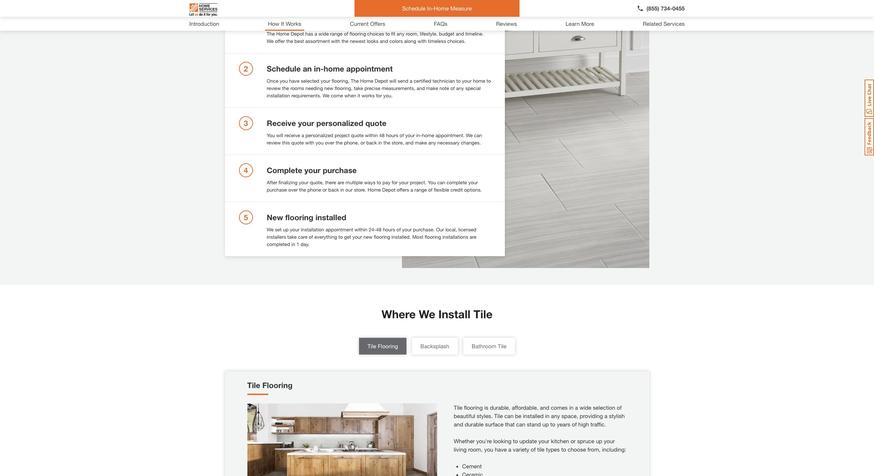 Task type: describe. For each thing, give the bounding box(es) containing it.
and down choices
[[380, 38, 388, 44]]

services
[[664, 20, 685, 27]]

tile flooring inside tile flooring button
[[368, 343, 398, 349]]

once
[[267, 78, 279, 84]]

schedule for schedule in-home measure
[[402, 5, 426, 12]]

note
[[440, 85, 449, 91]]

1 horizontal spatial with
[[331, 38, 340, 44]]

quote,
[[310, 179, 324, 185]]

receive
[[267, 119, 296, 128]]

the left best at left
[[286, 38, 293, 44]]

you inside after finalizing your quote, there are multiple ways to pay for your project. you can complete your purchase over the phone or back in our store. home depot offers a range of flexible credit options.
[[428, 179, 436, 185]]

spruce
[[577, 438, 595, 444]]

including:
[[602, 446, 626, 453]]

our
[[436, 227, 444, 232]]

completed
[[267, 241, 290, 247]]

after
[[267, 179, 277, 185]]

and inside once you have selected your flooring, the home depot will send a certified technician to your home to review the rooms needing new flooring, take precise measurements, and make note of any special installation requirements. we come when it works for you.
[[417, 85, 425, 91]]

we inside we set up your installation appointment within 24-48 hours of your purchase. our local, licensed installers take care of everything to get your new flooring installed. most flooring installations are completed in 1 day.
[[267, 227, 274, 232]]

appointment inside we set up your installation appointment within 24-48 hours of your purchase. our local, licensed installers take care of everything to get your new flooring installed. most flooring installations are completed in 1 day.
[[326, 227, 353, 232]]

in inside you will receive a personalized project quote within 48 hours of your in-home appointment. we can review this quote with you over the phone, or back in the store, and make any necessary changes.
[[378, 140, 382, 146]]

to inside the home depot has a wide range of flooring choices to fit any room, lifestyle, budget and timeline. we offer the best assortment with the newest looks and colors along with timeless choices.
[[386, 31, 390, 37]]

in- inside you will receive a personalized project quote within 48 hours of your in-home appointment. we can review this quote with you over the phone, or back in the store, and make any necessary changes.
[[416, 132, 422, 138]]

5
[[244, 213, 248, 222]]

installed.
[[392, 234, 411, 240]]

after finalizing your quote, there are multiple ways to pay for your project. you can complete your purchase over the phone or back in our store. home depot offers a range of flexible credit options.
[[267, 179, 482, 193]]

48 for new flooring installed
[[376, 227, 382, 232]]

you inside whether you're looking to update your kitchen or spruce up your living room, you have a variety of tile types to choose from, including:
[[484, 446, 493, 453]]

1 vertical spatial flooring,
[[335, 85, 353, 91]]

the left store,
[[384, 140, 390, 146]]

most
[[412, 234, 423, 240]]

734-
[[661, 5, 673, 12]]

or inside after finalizing your quote, there are multiple ways to pay for your project. you can complete your purchase over the phone or back in our store. home depot offers a range of flexible credit options.
[[323, 187, 327, 193]]

with inside you will receive a personalized project quote within 48 hours of your in-home appointment. we can review this quote with you over the phone, or back in the store, and make any necessary changes.
[[305, 140, 314, 146]]

of inside you will receive a personalized project quote within 48 hours of your in-home appointment. we can review this quote with you over the phone, or back in the store, and make any necessary changes.
[[400, 132, 404, 138]]

up inside tile flooring is durable, affordable, and comes in a wide selection of beautiful styles. tile can be installed in any space, providing a stylish and durable surface that can stand up to years of high traffic.
[[543, 421, 549, 428]]

flooring inside tile flooring is durable, affordable, and comes in a wide selection of beautiful styles. tile can be installed in any space, providing a stylish and durable surface that can stand up to years of high traffic.
[[464, 404, 483, 411]]

fit
[[391, 31, 395, 37]]

you inside once you have selected your flooring, the home depot will send a certified technician to your home to review the rooms needing new flooring, take precise measurements, and make note of any special installation requirements. we come when it works for you.
[[280, 78, 288, 84]]

care
[[298, 234, 308, 240]]

to inside after finalizing your quote, there are multiple ways to pay for your project. you can complete your purchase over the phone or back in our store. home depot offers a range of flexible credit options.
[[377, 179, 381, 185]]

providing
[[580, 413, 603, 419]]

and left comes
[[540, 404, 549, 411]]

in left space,
[[545, 413, 550, 419]]

are inside after finalizing your quote, there are multiple ways to pay for your project. you can complete your purchase over the phone or back in our store. home depot offers a range of flexible credit options.
[[338, 179, 344, 185]]

hours for receive your personalized quote
[[386, 132, 398, 138]]

a up space,
[[575, 404, 578, 411]]

back inside after finalizing your quote, there are multiple ways to pay for your project. you can complete your purchase over the phone or back in our store. home depot offers a range of flexible credit options.
[[328, 187, 339, 193]]

years
[[557, 421, 571, 428]]

day.
[[301, 241, 310, 247]]

1 vertical spatial flooring
[[262, 381, 293, 390]]

(855) 734-0455 link
[[637, 4, 685, 13]]

offers
[[370, 20, 385, 27]]

we inside the home depot has a wide range of flooring choices to fit any room, lifestyle, budget and timeline. we offer the best assortment with the newest looks and colors along with timeless choices.
[[267, 38, 274, 44]]

high
[[578, 421, 589, 428]]

selection
[[593, 404, 615, 411]]

credit
[[451, 187, 463, 193]]

our
[[346, 187, 353, 193]]

2 horizontal spatial with
[[418, 38, 427, 44]]

in inside after finalizing your quote, there are multiple ways to pay for your project. you can complete your purchase over the phone or back in our store. home depot offers a range of flexible credit options.
[[340, 187, 344, 193]]

hours for new flooring installed
[[383, 227, 395, 232]]

learn
[[566, 20, 580, 27]]

range inside after finalizing your quote, there are multiple ways to pay for your project. you can complete your purchase over the phone or back in our store. home depot offers a range of flexible credit options.
[[415, 187, 427, 193]]

review inside once you have selected your flooring, the home depot will send a certified technician to your home to review the rooms needing new flooring, take precise measurements, and make note of any special installation requirements. we come when it works for you.
[[267, 85, 281, 91]]

up inside whether you're looking to update your kitchen or spruce up your living room, you have a variety of tile types to choose from, including:
[[596, 438, 602, 444]]

flooring inside button
[[378, 343, 398, 349]]

flooring up 'care'
[[285, 213, 313, 222]]

phone
[[307, 187, 321, 193]]

will inside once you have selected your flooring, the home depot will send a certified technician to your home to review the rooms needing new flooring, take precise measurements, and make note of any special installation requirements. we come when it works for you.
[[389, 78, 396, 84]]

of inside whether you're looking to update your kitchen or spruce up your living room, you have a variety of tile types to choose from, including:
[[531, 446, 536, 453]]

backsplash button
[[412, 338, 458, 355]]

traffic.
[[591, 421, 606, 428]]

project.
[[410, 179, 427, 185]]

0 horizontal spatial in-
[[314, 64, 324, 73]]

1 horizontal spatial purchase
[[323, 166, 357, 175]]

come
[[331, 92, 343, 98]]

requirements.
[[292, 92, 321, 98]]

wide inside the home depot has a wide range of flooring choices to fit any room, lifestyle, budget and timeline. we offer the best assortment with the newest looks and colors along with timeless choices.
[[319, 31, 329, 37]]

24-
[[369, 227, 376, 232]]

selected
[[301, 78, 319, 84]]

the inside once you have selected your flooring, the home depot will send a certified technician to your home to review the rooms needing new flooring, take precise measurements, and make note of any special installation requirements. we come when it works for you.
[[282, 85, 289, 91]]

installation inside once you have selected your flooring, the home depot will send a certified technician to your home to review the rooms needing new flooring, take precise measurements, and make note of any special installation requirements. we come when it works for you.
[[267, 92, 290, 98]]

within inside you will receive a personalized project quote within 48 hours of your in-home appointment. we can review this quote with you over the phone, or back in the store, and make any necessary changes.
[[365, 132, 378, 138]]

home inside once you have selected your flooring, the home depot will send a certified technician to your home to review the rooms needing new flooring, take precise measurements, and make note of any special installation requirements. we come when it works for you.
[[473, 78, 485, 84]]

choose
[[568, 446, 586, 453]]

new inside we set up your installation appointment within 24-48 hours of your purchase. our local, licensed installers take care of everything to get your new flooring installed. most flooring installations are completed in 1 day.
[[363, 234, 373, 240]]

new
[[267, 213, 283, 222]]

choices.
[[447, 38, 466, 44]]

in up space,
[[569, 404, 574, 411]]

1 inside we set up your installation appointment within 24-48 hours of your purchase. our local, licensed installers take care of everything to get your new flooring installed. most flooring installations are completed in 1 day.
[[297, 241, 299, 247]]

tile flooring button
[[359, 338, 407, 355]]

current
[[350, 20, 369, 27]]

an
[[303, 64, 312, 73]]

to inside we set up your installation appointment within 24-48 hours of your purchase. our local, licensed installers take care of everything to get your new flooring installed. most flooring installations are completed in 1 day.
[[339, 234, 343, 240]]

feedback link image
[[865, 118, 874, 156]]

measure
[[451, 5, 472, 12]]

offer
[[275, 38, 285, 44]]

(855) 734-0455
[[647, 5, 685, 12]]

4
[[244, 166, 248, 175]]

newest
[[350, 38, 366, 44]]

room, inside the home depot has a wide range of flooring choices to fit any room, lifestyle, budget and timeline. we offer the best assortment with the newest looks and colors along with timeless choices.
[[406, 31, 419, 37]]

looks
[[367, 38, 379, 44]]

the left newest
[[342, 38, 349, 44]]

a inside after finalizing your quote, there are multiple ways to pay for your project. you can complete your purchase over the phone or back in our store. home depot offers a range of flexible credit options.
[[411, 187, 413, 193]]

home inside button
[[434, 5, 449, 12]]

you inside you will receive a personalized project quote within 48 hours of your in-home appointment. we can review this quote with you over the phone, or back in the store, and make any necessary changes.
[[267, 132, 275, 138]]

whether
[[454, 438, 475, 444]]

have inside whether you're looking to update your kitchen or spruce up your living room, you have a variety of tile types to choose from, including:
[[495, 446, 507, 453]]

tile
[[537, 446, 545, 453]]

certified
[[414, 78, 431, 84]]

schedule an in-home appointment
[[267, 64, 393, 73]]

kitchen
[[551, 438, 569, 444]]

space,
[[562, 413, 578, 419]]

0 vertical spatial home
[[324, 64, 344, 73]]

2 vertical spatial quote
[[291, 140, 304, 146]]

0 horizontal spatial installed
[[316, 213, 346, 222]]

variety
[[513, 446, 529, 453]]

new inside once you have selected your flooring, the home depot will send a certified technician to your home to review the rooms needing new flooring, take precise measurements, and make note of any special installation requirements. we come when it works for you.
[[324, 85, 333, 91]]

phone,
[[344, 140, 359, 146]]

there
[[325, 179, 336, 185]]

learn more
[[566, 20, 594, 27]]

it
[[358, 92, 360, 98]]

0 vertical spatial appointment
[[346, 64, 393, 73]]

the inside after finalizing your quote, there are multiple ways to pay for your project. you can complete your purchase over the phone or back in our store. home depot offers a range of flexible credit options.
[[299, 187, 306, 193]]

schedule for schedule an in-home appointment
[[267, 64, 301, 73]]

any inside once you have selected your flooring, the home depot will send a certified technician to your home to review the rooms needing new flooring, take precise measurements, and make note of any special installation requirements. we come when it works for you.
[[456, 85, 464, 91]]

room, inside whether you're looking to update your kitchen or spruce up your living room, you have a variety of tile types to choose from, including:
[[468, 446, 483, 453]]

how it works
[[268, 20, 301, 27]]

lifestyle,
[[420, 31, 438, 37]]

you're
[[476, 438, 492, 444]]

modern kitchen with ceramic tile flooring image
[[247, 403, 437, 476]]

in-
[[427, 5, 434, 12]]

has
[[305, 31, 313, 37]]

home inside the home depot has a wide range of flooring choices to fit any room, lifestyle, budget and timeline. we offer the best assortment with the newest looks and colors along with timeless choices.
[[276, 31, 289, 37]]

bathroom tile
[[472, 343, 507, 349]]

living
[[454, 446, 467, 453]]

you.
[[383, 92, 393, 98]]

in inside we set up your installation appointment within 24-48 hours of your purchase. our local, licensed installers take care of everything to get your new flooring installed. most flooring installations are completed in 1 day.
[[291, 241, 295, 247]]

flooring inside the home depot has a wide range of flooring choices to fit any room, lifestyle, budget and timeline. we offer the best assortment with the newest looks and colors along with timeless choices.
[[350, 31, 366, 37]]

ways
[[364, 179, 376, 185]]

of inside after finalizing your quote, there are multiple ways to pay for your project. you can complete your purchase over the phone or back in our store. home depot offers a range of flexible credit options.
[[428, 187, 433, 193]]

surface
[[485, 421, 504, 428]]

be
[[515, 413, 522, 419]]

and up choices.
[[456, 31, 464, 37]]

new flooring installed
[[267, 213, 346, 222]]

back inside you will receive a personalized project quote within 48 hours of your in-home appointment. we can review this quote with you over the phone, or back in the store, and make any necessary changes.
[[366, 140, 377, 146]]

this
[[282, 140, 290, 146]]

home inside after finalizing your quote, there are multiple ways to pay for your project. you can complete your purchase over the phone or back in our store. home depot offers a range of flexible credit options.
[[368, 187, 381, 193]]

flooring down our
[[425, 234, 441, 240]]

can inside after finalizing your quote, there are multiple ways to pay for your project. you can complete your purchase over the phone or back in our store. home depot offers a range of flexible credit options.
[[437, 179, 445, 185]]

personalized inside you will receive a personalized project quote within 48 hours of your in-home appointment. we can review this quote with you over the phone, or back in the store, and make any necessary changes.
[[306, 132, 333, 138]]

budget
[[439, 31, 455, 37]]



Task type: vqa. For each thing, say whether or not it's contained in the screenshot.
"You" to the left
yes



Task type: locate. For each thing, give the bounding box(es) containing it.
within left 24-
[[355, 227, 367, 232]]

range right the has
[[330, 31, 343, 37]]

1 vertical spatial are
[[470, 234, 477, 240]]

flooring,
[[332, 78, 349, 84], [335, 85, 353, 91]]

0 vertical spatial you
[[267, 132, 275, 138]]

0 vertical spatial flooring
[[378, 343, 398, 349]]

backsplash
[[421, 343, 449, 349]]

1 review from the top
[[267, 85, 281, 91]]

will
[[389, 78, 396, 84], [276, 132, 283, 138]]

1 vertical spatial quote
[[351, 132, 364, 138]]

can up that
[[505, 413, 514, 419]]

schedule inside schedule in-home measure button
[[402, 5, 426, 12]]

in left our
[[340, 187, 344, 193]]

pick your flooring
[[267, 17, 331, 26]]

that
[[505, 421, 515, 428]]

1 horizontal spatial installation
[[301, 227, 324, 232]]

room, down you're at the right bottom of page
[[468, 446, 483, 453]]

range
[[330, 31, 343, 37], [415, 187, 427, 193]]

0 horizontal spatial have
[[289, 78, 300, 84]]

the
[[286, 38, 293, 44], [342, 38, 349, 44], [282, 85, 289, 91], [336, 140, 343, 146], [384, 140, 390, 146], [299, 187, 306, 193]]

0 vertical spatial wide
[[319, 31, 329, 37]]

installed up everything
[[316, 213, 346, 222]]

to inside tile flooring is durable, affordable, and comes in a wide selection of beautiful styles. tile can be installed in any space, providing a stylish and durable surface that can stand up to years of high traffic.
[[551, 421, 556, 428]]

more
[[581, 20, 594, 27]]

1 vertical spatial purchase
[[267, 187, 287, 193]]

2 horizontal spatial you
[[484, 446, 493, 453]]

1 vertical spatial tile flooring
[[247, 381, 293, 390]]

0 horizontal spatial the
[[267, 31, 275, 37]]

we left set
[[267, 227, 274, 232]]

within inside we set up your installation appointment within 24-48 hours of your purchase. our local, licensed installers take care of everything to get your new flooring installed. most flooring installations are completed in 1 day.
[[355, 227, 367, 232]]

with right the this
[[305, 140, 314, 146]]

2 vertical spatial or
[[571, 438, 576, 444]]

you down receive your personalized quote
[[316, 140, 324, 146]]

1 horizontal spatial or
[[361, 140, 365, 146]]

pick
[[267, 17, 283, 26]]

0 horizontal spatial wide
[[319, 31, 329, 37]]

and inside you will receive a personalized project quote within 48 hours of your in-home appointment. we can review this quote with you over the phone, or back in the store, and make any necessary changes.
[[405, 140, 414, 146]]

0455
[[673, 5, 685, 12]]

purchase down after
[[267, 187, 287, 193]]

review left the this
[[267, 140, 281, 146]]

0 vertical spatial in-
[[314, 64, 324, 73]]

1 vertical spatial installation
[[301, 227, 324, 232]]

1 horizontal spatial 1
[[297, 241, 299, 247]]

schedule
[[402, 5, 426, 12], [267, 64, 301, 73]]

1 left day.
[[297, 241, 299, 247]]

0 vertical spatial flooring,
[[332, 78, 349, 84]]

we up changes.
[[466, 132, 473, 138]]

styles.
[[477, 413, 493, 419]]

1 vertical spatial make
[[415, 140, 427, 146]]

receive
[[285, 132, 300, 138]]

hours inside we set up your installation appointment within 24-48 hours of your purchase. our local, licensed installers take care of everything to get your new flooring installed. most flooring installations are completed in 1 day.
[[383, 227, 395, 232]]

a right send
[[410, 78, 412, 84]]

a right the has
[[315, 31, 317, 37]]

2 vertical spatial home
[[422, 132, 434, 138]]

stylish
[[609, 413, 625, 419]]

0 vertical spatial back
[[366, 140, 377, 146]]

1 vertical spatial you
[[316, 140, 324, 146]]

review down once
[[267, 85, 281, 91]]

the left rooms
[[282, 85, 289, 91]]

1 vertical spatial depot
[[375, 78, 388, 84]]

depot inside once you have selected your flooring, the home depot will send a certified technician to your home to review the rooms needing new flooring, take precise measurements, and make note of any special installation requirements. we come when it works for you.
[[375, 78, 388, 84]]

make right store,
[[415, 140, 427, 146]]

0 vertical spatial depot
[[291, 31, 304, 37]]

quote
[[366, 119, 387, 128], [351, 132, 364, 138], [291, 140, 304, 146]]

1 vertical spatial 1
[[297, 241, 299, 247]]

1 vertical spatial have
[[495, 446, 507, 453]]

1 vertical spatial back
[[328, 187, 339, 193]]

reviews
[[496, 20, 517, 27]]

home up the offer
[[276, 31, 289, 37]]

0 horizontal spatial over
[[288, 187, 298, 193]]

timeline.
[[465, 31, 484, 37]]

1 horizontal spatial will
[[389, 78, 396, 84]]

1 horizontal spatial take
[[354, 85, 363, 91]]

options.
[[464, 187, 482, 193]]

0 vertical spatial range
[[330, 31, 343, 37]]

technician
[[433, 78, 455, 84]]

will up measurements,
[[389, 78, 396, 84]]

home down ways
[[368, 187, 381, 193]]

precise
[[365, 85, 380, 91]]

0 horizontal spatial take
[[287, 234, 297, 240]]

room, up along
[[406, 31, 419, 37]]

measurements,
[[382, 85, 415, 91]]

0 vertical spatial 1
[[244, 17, 248, 26]]

installers
[[267, 234, 286, 240]]

0 horizontal spatial quote
[[291, 140, 304, 146]]

2
[[244, 64, 248, 73]]

1 left how
[[244, 17, 248, 26]]

in- right an on the top
[[314, 64, 324, 73]]

up up from,
[[596, 438, 602, 444]]

for left you.
[[376, 92, 382, 98]]

0 vertical spatial review
[[267, 85, 281, 91]]

home right an on the top
[[324, 64, 344, 73]]

any left "special"
[[456, 85, 464, 91]]

back down there at the left of page
[[328, 187, 339, 193]]

schedule up once
[[267, 64, 301, 73]]

can down be
[[516, 421, 526, 428]]

for inside once you have selected your flooring, the home depot will send a certified technician to your home to review the rooms needing new flooring, take precise measurements, and make note of any special installation requirements. we come when it works for you.
[[376, 92, 382, 98]]

take up it
[[354, 85, 363, 91]]

any inside tile flooring is durable, affordable, and comes in a wide selection of beautiful styles. tile can be installed in any space, providing a stylish and durable surface that can stand up to years of high traffic.
[[551, 413, 560, 419]]

new
[[324, 85, 333, 91], [363, 234, 373, 240]]

depot up best at left
[[291, 31, 304, 37]]

1 vertical spatial take
[[287, 234, 297, 240]]

0 horizontal spatial new
[[324, 85, 333, 91]]

the down project
[[336, 140, 343, 146]]

0 horizontal spatial range
[[330, 31, 343, 37]]

or up choose
[[571, 438, 576, 444]]

up inside we set up your installation appointment within 24-48 hours of your purchase. our local, licensed installers take care of everything to get your new flooring installed. most flooring installations are completed in 1 day.
[[283, 227, 289, 232]]

new down 24-
[[363, 234, 373, 240]]

are inside we set up your installation appointment within 24-48 hours of your purchase. our local, licensed installers take care of everything to get your new flooring installed. most flooring installations are completed in 1 day.
[[470, 234, 477, 240]]

wide up the assortment at the top of page
[[319, 31, 329, 37]]

install
[[439, 307, 471, 321]]

can inside you will receive a personalized project quote within 48 hours of your in-home appointment. we can review this quote with you over the phone, or back in the store, and make any necessary changes.
[[474, 132, 482, 138]]

take inside we set up your installation appointment within 24-48 hours of your purchase. our local, licensed installers take care of everything to get your new flooring installed. most flooring installations are completed in 1 day.
[[287, 234, 297, 240]]

the down how
[[267, 31, 275, 37]]

faqs
[[434, 20, 448, 27]]

with right the assortment at the top of page
[[331, 38, 340, 44]]

2 vertical spatial you
[[484, 446, 493, 453]]

0 horizontal spatial flooring
[[262, 381, 293, 390]]

1 vertical spatial range
[[415, 187, 427, 193]]

quote up phone,
[[351, 132, 364, 138]]

complete your purchase
[[267, 166, 357, 175]]

a inside once you have selected your flooring, the home depot will send a certified technician to your home to review the rooms needing new flooring, take precise measurements, and make note of any special installation requirements. we come when it works for you.
[[410, 78, 412, 84]]

48 inside we set up your installation appointment within 24-48 hours of your purchase. our local, licensed installers take care of everything to get your new flooring installed. most flooring installations are completed in 1 day.
[[376, 227, 382, 232]]

2 vertical spatial depot
[[382, 187, 396, 193]]

depot inside the home depot has a wide range of flooring choices to fit any room, lifestyle, budget and timeline. we offer the best assortment with the newest looks and colors along with timeless choices.
[[291, 31, 304, 37]]

purchase up there at the left of page
[[323, 166, 357, 175]]

0 horizontal spatial purchase
[[267, 187, 287, 193]]

installed
[[316, 213, 346, 222], [523, 413, 544, 419]]

back right phone,
[[366, 140, 377, 146]]

looking
[[493, 438, 512, 444]]

the up it
[[351, 78, 359, 84]]

within right project
[[365, 132, 378, 138]]

cement
[[462, 463, 482, 469]]

local,
[[446, 227, 457, 232]]

0 horizontal spatial you
[[280, 78, 288, 84]]

finalizing
[[279, 179, 298, 185]]

store,
[[392, 140, 404, 146]]

any inside you will receive a personalized project quote within 48 hours of your in-home appointment. we can review this quote with you over the phone, or back in the store, and make any necessary changes.
[[428, 140, 436, 146]]

of inside once you have selected your flooring, the home depot will send a certified technician to your home to review the rooms needing new flooring, take precise measurements, and make note of any special installation requirements. we come when it works for you.
[[451, 85, 455, 91]]

with down lifestyle,
[[418, 38, 427, 44]]

1 vertical spatial room,
[[468, 446, 483, 453]]

make down certified
[[426, 85, 438, 91]]

the inside the home depot has a wide range of flooring choices to fit any room, lifestyle, budget and timeline. we offer the best assortment with the newest looks and colors along with timeless choices.
[[267, 31, 275, 37]]

or inside you will receive a personalized project quote within 48 hours of your in-home appointment. we can review this quote with you over the phone, or back in the store, and make any necessary changes.
[[361, 140, 365, 146]]

receive your personalized quote
[[267, 119, 387, 128]]

48 for receive your personalized quote
[[379, 132, 385, 138]]

or right phone,
[[361, 140, 365, 146]]

along
[[404, 38, 416, 44]]

quote up you will receive a personalized project quote within 48 hours of your in-home appointment. we can review this quote with you over the phone, or back in the store, and make any necessary changes.
[[366, 119, 387, 128]]

your inside you will receive a personalized project quote within 48 hours of your in-home appointment. we can review this quote with you over the phone, or back in the store, and make any necessary changes.
[[405, 132, 415, 138]]

0 vertical spatial installation
[[267, 92, 290, 98]]

wide inside tile flooring is durable, affordable, and comes in a wide selection of beautiful styles. tile can be installed in any space, providing a stylish and durable surface that can stand up to years of high traffic.
[[580, 404, 592, 411]]

installed inside tile flooring is durable, affordable, and comes in a wide selection of beautiful styles. tile can be installed in any space, providing a stylish and durable surface that can stand up to years of high traffic.
[[523, 413, 544, 419]]

range down project.
[[415, 187, 427, 193]]

installation up 'care'
[[301, 227, 324, 232]]

complete
[[447, 179, 467, 185]]

assortment
[[305, 38, 330, 44]]

hours
[[386, 132, 398, 138], [383, 227, 395, 232]]

will up the this
[[276, 132, 283, 138]]

a inside whether you're looking to update your kitchen or spruce up your living room, you have a variety of tile types to choose from, including:
[[508, 446, 511, 453]]

home inside you will receive a personalized project quote within 48 hours of your in-home appointment. we can review this quote with you over the phone, or back in the store, and make any necessary changes.
[[422, 132, 434, 138]]

project
[[335, 132, 350, 138]]

1 vertical spatial new
[[363, 234, 373, 240]]

depot up precise
[[375, 78, 388, 84]]

once you have selected your flooring, the home depot will send a certified technician to your home to review the rooms needing new flooring, take precise measurements, and make note of any special installation requirements. we come when it works for you.
[[267, 78, 491, 98]]

0 vertical spatial 48
[[379, 132, 385, 138]]

in- left appointment.
[[416, 132, 422, 138]]

and down certified
[[417, 85, 425, 91]]

1 horizontal spatial in-
[[416, 132, 422, 138]]

timeless
[[428, 38, 446, 44]]

are right there at the left of page
[[338, 179, 344, 185]]

tile flooring is durable, affordable, and comes in a wide selection of beautiful styles. tile can be installed in any space, providing a stylish and durable surface that can stand up to years of high traffic.
[[454, 404, 625, 428]]

will inside you will receive a personalized project quote within 48 hours of your in-home appointment. we can review this quote with you over the phone, or back in the store, and make any necessary changes.
[[276, 132, 283, 138]]

1 horizontal spatial the
[[351, 78, 359, 84]]

you up flexible
[[428, 179, 436, 185]]

0 vertical spatial over
[[325, 140, 335, 146]]

new up 'come'
[[324, 85, 333, 91]]

live chat image
[[865, 80, 874, 117]]

purchase inside after finalizing your quote, there are multiple ways to pay for your project. you can complete your purchase over the phone or back in our store. home depot offers a range of flexible credit options.
[[267, 187, 287, 193]]

a down looking
[[508, 446, 511, 453]]

purchase.
[[413, 227, 435, 232]]

1 vertical spatial you
[[428, 179, 436, 185]]

the inside once you have selected your flooring, the home depot will send a certified technician to your home to review the rooms needing new flooring, take precise measurements, and make note of any special installation requirements. we come when it works for you.
[[351, 78, 359, 84]]

0 vertical spatial take
[[354, 85, 363, 91]]

purchase
[[323, 166, 357, 175], [267, 187, 287, 193]]

we inside you will receive a personalized project quote within 48 hours of your in-home appointment. we can review this quote with you over the phone, or back in the store, and make any necessary changes.
[[466, 132, 473, 138]]

0 horizontal spatial with
[[305, 140, 314, 146]]

3
[[244, 119, 248, 128]]

0 horizontal spatial will
[[276, 132, 283, 138]]

offers
[[397, 187, 409, 193]]

is
[[484, 404, 488, 411]]

range inside the home depot has a wide range of flooring choices to fit any room, lifestyle, budget and timeline. we offer the best assortment with the newest looks and colors along with timeless choices.
[[330, 31, 343, 37]]

2 horizontal spatial quote
[[366, 119, 387, 128]]

can up changes.
[[474, 132, 482, 138]]

over inside after finalizing your quote, there are multiple ways to pay for your project. you can complete your purchase over the phone or back in our store. home depot offers a range of flexible credit options.
[[288, 187, 298, 193]]

0 vertical spatial will
[[389, 78, 396, 84]]

1 horizontal spatial range
[[415, 187, 427, 193]]

1 horizontal spatial you
[[428, 179, 436, 185]]

best
[[295, 38, 304, 44]]

we left the install
[[419, 307, 435, 321]]

take inside once you have selected your flooring, the home depot will send a certified technician to your home to review the rooms needing new flooring, take precise measurements, and make note of any special installation requirements. we come when it works for you.
[[354, 85, 363, 91]]

any down comes
[[551, 413, 560, 419]]

1 horizontal spatial wide
[[580, 404, 592, 411]]

over inside you will receive a personalized project quote within 48 hours of your in-home appointment. we can review this quote with you over the phone, or back in the store, and make any necessary changes.
[[325, 140, 335, 146]]

0 vertical spatial for
[[376, 92, 382, 98]]

or down there at the left of page
[[323, 187, 327, 193]]

related services
[[643, 20, 685, 27]]

home inside once you have selected your flooring, the home depot will send a certified technician to your home to review the rooms needing new flooring, take precise measurements, and make note of any special installation requirements. we come when it works for you.
[[360, 78, 373, 84]]

1 vertical spatial installed
[[523, 413, 544, 419]]

and down the beautiful
[[454, 421, 463, 428]]

1 horizontal spatial flooring
[[378, 343, 398, 349]]

within
[[365, 132, 378, 138], [355, 227, 367, 232]]

2 review from the top
[[267, 140, 281, 146]]

a inside the home depot has a wide range of flooring choices to fit any room, lifestyle, budget and timeline. we offer the best assortment with the newest looks and colors along with timeless choices.
[[315, 31, 317, 37]]

get
[[344, 234, 351, 240]]

room,
[[406, 31, 419, 37], [468, 446, 483, 453]]

how
[[268, 20, 279, 27]]

1 vertical spatial within
[[355, 227, 367, 232]]

you down receive
[[267, 132, 275, 138]]

where we install tile
[[382, 307, 493, 321]]

1 horizontal spatial over
[[325, 140, 335, 146]]

0 horizontal spatial schedule
[[267, 64, 301, 73]]

any
[[397, 31, 405, 37], [456, 85, 464, 91], [428, 140, 436, 146], [551, 413, 560, 419]]

you inside you will receive a personalized project quote within 48 hours of your in-home appointment. we can review this quote with you over the phone, or back in the store, and make any necessary changes.
[[316, 140, 324, 146]]

1 horizontal spatial quote
[[351, 132, 364, 138]]

and right store,
[[405, 140, 414, 146]]

0 vertical spatial you
[[280, 78, 288, 84]]

make inside you will receive a personalized project quote within 48 hours of your in-home appointment. we can review this quote with you over the phone, or back in the store, and make any necessary changes.
[[415, 140, 427, 146]]

1 horizontal spatial installed
[[523, 413, 544, 419]]

have down looking
[[495, 446, 507, 453]]

1 horizontal spatial back
[[366, 140, 377, 146]]

a inside you will receive a personalized project quote within 48 hours of your in-home appointment. we can review this quote with you over the phone, or back in the store, and make any necessary changes.
[[302, 132, 304, 138]]

1 horizontal spatial home
[[422, 132, 434, 138]]

personalized up project
[[316, 119, 363, 128]]

can up flexible
[[437, 179, 445, 185]]

do it for you logo image
[[189, 0, 217, 19]]

schedule in-home measure
[[402, 5, 472, 12]]

depot down pay
[[382, 187, 396, 193]]

for inside after finalizing your quote, there are multiple ways to pay for your project. you can complete your purchase over the phone or back in our store. home depot offers a range of flexible credit options.
[[392, 179, 398, 185]]

1 vertical spatial appointment
[[326, 227, 353, 232]]

any left necessary
[[428, 140, 436, 146]]

1 vertical spatial for
[[392, 179, 398, 185]]

works
[[362, 92, 375, 98]]

1 vertical spatial personalized
[[306, 132, 333, 138]]

1 horizontal spatial up
[[543, 421, 549, 428]]

beautiful
[[454, 413, 475, 419]]

1 vertical spatial 48
[[376, 227, 382, 232]]

1 vertical spatial will
[[276, 132, 283, 138]]

take left 'care'
[[287, 234, 297, 240]]

48 inside you will receive a personalized project quote within 48 hours of your in-home appointment. we can review this quote with you over the phone, or back in the store, and make any necessary changes.
[[379, 132, 385, 138]]

1 vertical spatial over
[[288, 187, 298, 193]]

have up rooms
[[289, 78, 300, 84]]

affordable,
[[512, 404, 539, 411]]

personalized
[[316, 119, 363, 128], [306, 132, 333, 138]]

0 horizontal spatial tile flooring
[[247, 381, 293, 390]]

durable
[[465, 421, 484, 428]]

hours inside you will receive a personalized project quote within 48 hours of your in-home appointment. we can review this quote with you over the phone, or back in the store, and make any necessary changes.
[[386, 132, 398, 138]]

personalized down receive your personalized quote
[[306, 132, 333, 138]]

1 vertical spatial up
[[543, 421, 549, 428]]

when
[[345, 92, 356, 98]]

flooring down 24-
[[374, 234, 390, 240]]

or inside whether you're looking to update your kitchen or spruce up your living room, you have a variety of tile types to choose from, including:
[[571, 438, 576, 444]]

make inside once you have selected your flooring, the home depot will send a certified technician to your home to review the rooms needing new flooring, take precise measurements, and make note of any special installation requirements. we come when it works for you.
[[426, 85, 438, 91]]

installations
[[443, 234, 468, 240]]

0 vertical spatial or
[[361, 140, 365, 146]]

where
[[382, 307, 416, 321]]

depot inside after finalizing your quote, there are multiple ways to pay for your project. you can complete your purchase over the phone or back in our store. home depot offers a range of flexible credit options.
[[382, 187, 396, 193]]

0 vertical spatial personalized
[[316, 119, 363, 128]]

wide up providing
[[580, 404, 592, 411]]

flooring up the has
[[303, 17, 331, 26]]

1 vertical spatial or
[[323, 187, 327, 193]]

up right set
[[283, 227, 289, 232]]

home left appointment.
[[422, 132, 434, 138]]

flooring up the beautiful
[[464, 404, 483, 411]]

back
[[366, 140, 377, 146], [328, 187, 339, 193]]

we left the offer
[[267, 38, 274, 44]]

durable,
[[490, 404, 510, 411]]

1 vertical spatial wide
[[580, 404, 592, 411]]

home up precise
[[360, 78, 373, 84]]

appointment.
[[436, 132, 465, 138]]

1 horizontal spatial new
[[363, 234, 373, 240]]

48
[[379, 132, 385, 138], [376, 227, 382, 232]]

installation inside we set up your installation appointment within 24-48 hours of your purchase. our local, licensed installers take care of everything to get your new flooring installed. most flooring installations are completed in 1 day.
[[301, 227, 324, 232]]

flooring
[[378, 343, 398, 349], [262, 381, 293, 390]]

appointment up precise
[[346, 64, 393, 73]]

in left store,
[[378, 140, 382, 146]]

0 vertical spatial schedule
[[402, 5, 426, 12]]

special
[[465, 85, 481, 91]]

appointment
[[346, 64, 393, 73], [326, 227, 353, 232]]

changes.
[[461, 140, 481, 146]]

0 vertical spatial new
[[324, 85, 333, 91]]

a down the selection
[[605, 413, 608, 419]]

2 vertical spatial up
[[596, 438, 602, 444]]

have inside once you have selected your flooring, the home depot will send a certified technician to your home to review the rooms needing new flooring, take precise measurements, and make note of any special installation requirements. we come when it works for you.
[[289, 78, 300, 84]]

appointment up get
[[326, 227, 353, 232]]

1 vertical spatial hours
[[383, 227, 395, 232]]

0 vertical spatial installed
[[316, 213, 346, 222]]

hours up store,
[[386, 132, 398, 138]]

current offers
[[350, 20, 385, 27]]

home up "special"
[[473, 78, 485, 84]]

0 horizontal spatial or
[[323, 187, 327, 193]]

store.
[[354, 187, 366, 193]]

you
[[280, 78, 288, 84], [316, 140, 324, 146], [484, 446, 493, 453]]

0 horizontal spatial for
[[376, 92, 382, 98]]

from,
[[588, 446, 601, 453]]

multiple
[[346, 179, 363, 185]]

0 vertical spatial within
[[365, 132, 378, 138]]

up right stand
[[543, 421, 549, 428]]

we inside once you have selected your flooring, the home depot will send a certified technician to your home to review the rooms needing new flooring, take precise measurements, and make note of any special installation requirements. we come when it works for you.
[[323, 92, 330, 98]]

for right pay
[[392, 179, 398, 185]]

installed up stand
[[523, 413, 544, 419]]

0 horizontal spatial room,
[[406, 31, 419, 37]]

in left day.
[[291, 241, 295, 247]]

we left 'come'
[[323, 92, 330, 98]]

review inside you will receive a personalized project quote within 48 hours of your in-home appointment. we can review this quote with you over the phone, or back in the store, and make any necessary changes.
[[267, 140, 281, 146]]

1 vertical spatial schedule
[[267, 64, 301, 73]]

you will receive a personalized project quote within 48 hours of your in-home appointment. we can review this quote with you over the phone, or back in the store, and make any necessary changes.
[[267, 132, 482, 146]]

over down the finalizing
[[288, 187, 298, 193]]

any inside the home depot has a wide range of flooring choices to fit any room, lifestyle, budget and timeline. we offer the best assortment with the newest looks and colors along with timeless choices.
[[397, 31, 405, 37]]

of inside the home depot has a wide range of flooring choices to fit any room, lifestyle, budget and timeline. we offer the best assortment with the newest looks and colors along with timeless choices.
[[344, 31, 348, 37]]

any right fit
[[397, 31, 405, 37]]

0 horizontal spatial you
[[267, 132, 275, 138]]

bathroom
[[472, 343, 496, 349]]



